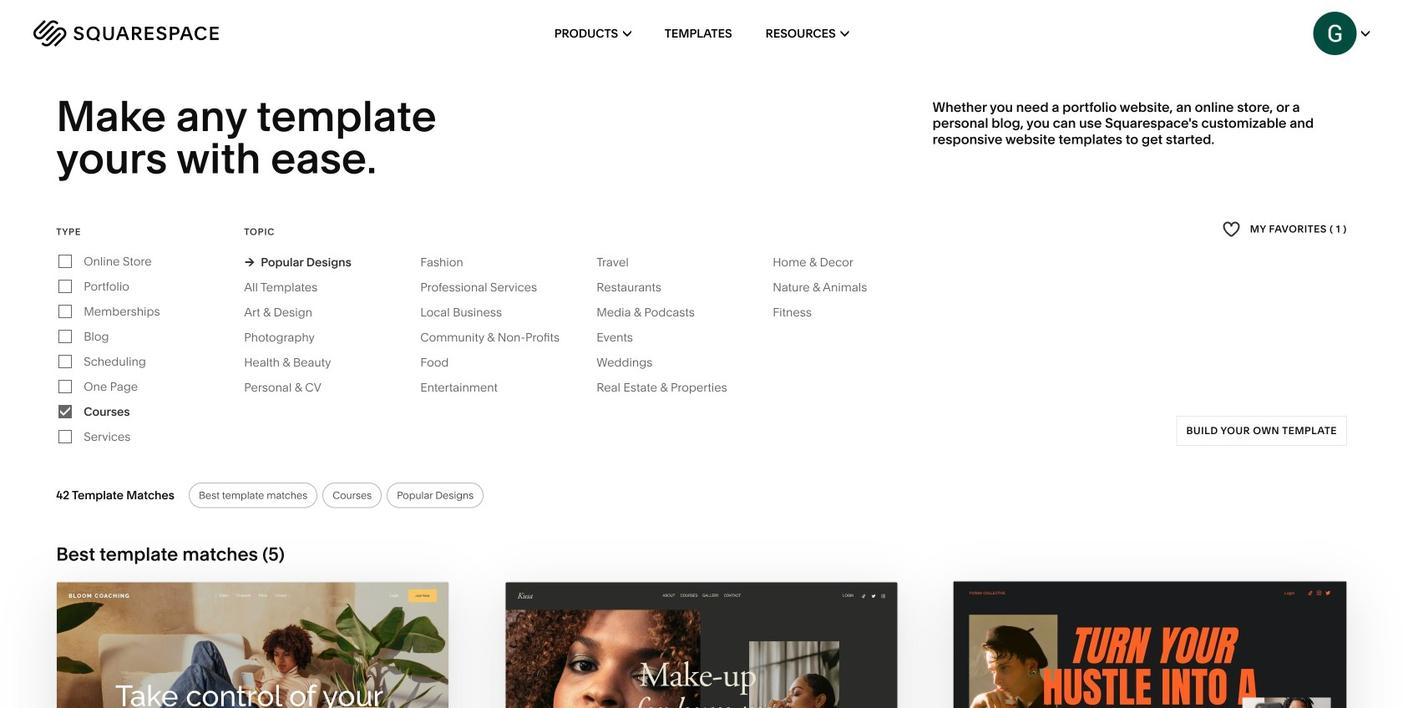 Task type: locate. For each thing, give the bounding box(es) containing it.
kusa image
[[506, 583, 898, 708]]

forma image
[[952, 580, 1349, 708]]

bloom image
[[57, 583, 449, 708]]



Task type: vqa. For each thing, say whether or not it's contained in the screenshot.
Appear
no



